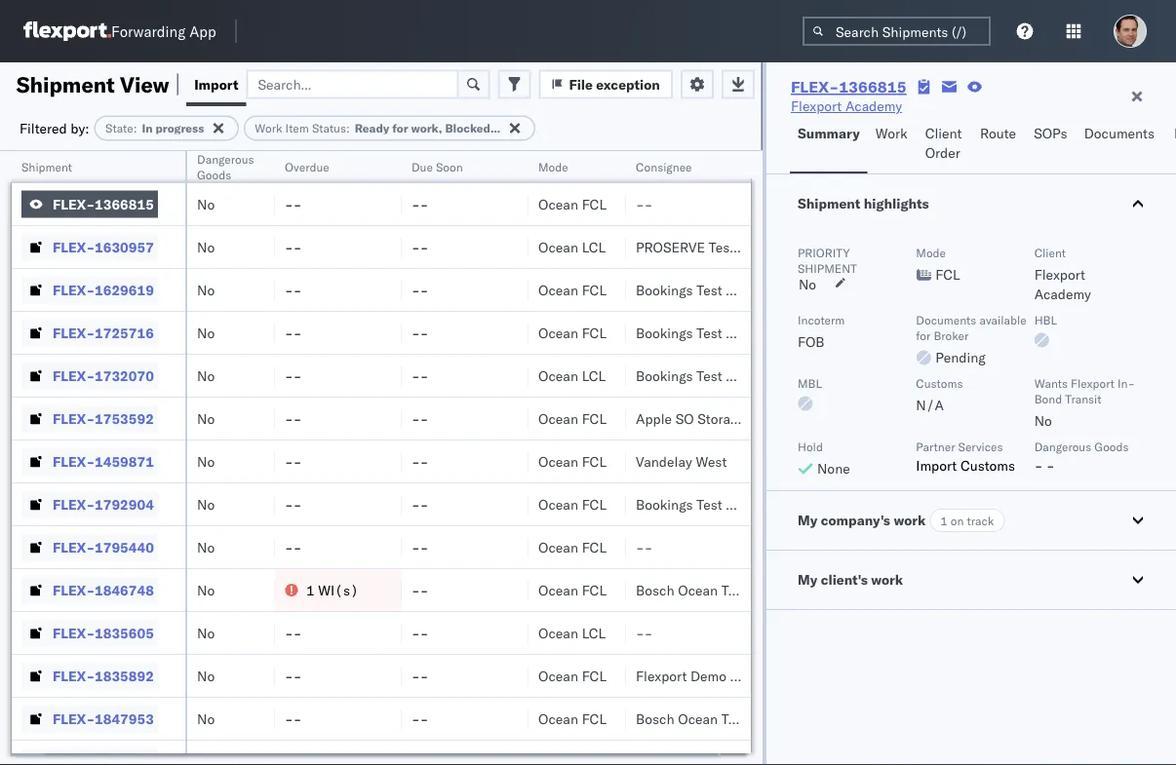 Task type: describe. For each thing, give the bounding box(es) containing it.
resize handle column header for mode
[[603, 151, 626, 766]]

not
[[780, 410, 808, 427]]

1629619
[[95, 281, 154, 298]]

no for flex-1835605
[[197, 625, 215, 642]]

bookings for flex-1792904
[[636, 496, 693, 513]]

consignee for flex-1629619
[[726, 281, 792, 298]]

client's
[[821, 572, 868, 589]]

flexport academy link
[[791, 97, 902, 116]]

ocean fcl for flex-1725716
[[538, 324, 607, 341]]

0 vertical spatial customs
[[916, 376, 963, 391]]

flex-1792904 button
[[21, 491, 158, 518]]

in-
[[1118, 376, 1135, 391]]

ocean for 1366815
[[538, 196, 578, 213]]

flex- for flex-1792904 button
[[53, 496, 95, 513]]

import inside partner services import customs
[[916, 457, 957, 475]]

flexport left demo on the right bottom
[[636, 668, 687, 685]]

ocean for 1847953
[[538, 711, 578, 728]]

route button
[[972, 116, 1026, 174]]

wants flexport in- bond transit no
[[1035, 376, 1135, 430]]

hold
[[798, 439, 823, 454]]

client order
[[925, 125, 962, 161]]

apple
[[636, 410, 672, 427]]

2 in from the left
[[497, 121, 508, 136]]

flex-1725716
[[53, 324, 154, 341]]

broker
[[934, 328, 969, 343]]

forwarding app
[[111, 22, 216, 40]]

track
[[967, 514, 994, 528]]

client flexport academy incoterm fob
[[798, 245, 1091, 351]]

filtered by:
[[20, 119, 89, 137]]

dangerous goods button
[[187, 147, 268, 182]]

no for flex-1725716
[[197, 324, 215, 341]]

flex- for flex-1835605 button
[[53, 625, 95, 642]]

fcl for flex-1459871
[[582, 453, 607, 470]]

1 on track
[[941, 514, 994, 528]]

fcl for flex-1366815
[[582, 196, 607, 213]]

filtered
[[20, 119, 67, 137]]

flex- for flex-1629619 button
[[53, 281, 95, 298]]

work for my client's work
[[871, 572, 903, 589]]

vandelay
[[636, 453, 692, 470]]

consignee for flex-1725716
[[726, 324, 792, 341]]

exception
[[596, 76, 660, 93]]

lcl for proserve
[[582, 239, 606, 256]]

1 for 1 on track
[[941, 514, 948, 528]]

flex-1732070
[[53, 367, 154, 384]]

fcl for flex-1795440
[[582, 539, 607, 556]]

use)
[[811, 410, 846, 427]]

1 progress from the left
[[156, 121, 204, 136]]

fcl for flex-1629619
[[582, 281, 607, 298]]

ocean for 1753592
[[538, 410, 578, 427]]

services
[[958, 439, 1003, 454]]

blocked,
[[445, 121, 494, 136]]

bookings for flex-1732070
[[636, 367, 693, 384]]

test for 1732070
[[697, 367, 723, 384]]

view
[[120, 71, 169, 98]]

no for flex-1795440
[[197, 539, 215, 556]]

1 wi(s)
[[306, 582, 359, 599]]

documents for documents available for broker
[[916, 313, 977, 327]]

ocean fcl for flex-1366815
[[538, 196, 607, 213]]

consignee button
[[626, 155, 734, 175]]

my client's work
[[798, 572, 903, 589]]

work for my company's work
[[894, 512, 926, 529]]

test for 1629619
[[697, 281, 723, 298]]

overdue
[[285, 159, 329, 174]]

no for flex-1366815
[[197, 196, 215, 213]]

n/a
[[916, 397, 944, 414]]

pending
[[936, 349, 986, 366]]

my client's work button
[[767, 551, 1176, 610]]

import button
[[186, 62, 246, 106]]

shipment for shipment
[[21, 159, 72, 174]]

no down shipment
[[799, 276, 817, 293]]

customs n/a
[[916, 376, 963, 414]]

wi(s)
[[318, 582, 359, 599]]

bosch for flex-1847953
[[636, 711, 675, 728]]

flex-1835892
[[53, 668, 154, 685]]

(do
[[748, 410, 777, 427]]

ocean for 1795440
[[538, 539, 578, 556]]

1792904
[[95, 496, 154, 513]]

sops
[[1034, 125, 1068, 142]]

proserve
[[636, 239, 705, 256]]

fcl for flex-1725716
[[582, 324, 607, 341]]

account
[[738, 239, 790, 256]]

consignee inside button
[[636, 159, 692, 174]]

dangerous goods - -
[[1035, 439, 1129, 475]]

no for flex-1630957
[[197, 239, 215, 256]]

flex-1795440
[[53, 539, 154, 556]]

flex-1366815 link
[[791, 77, 907, 97]]

flex-1795440 button
[[21, 534, 158, 561]]

flex- for flex-1847953 button
[[53, 711, 95, 728]]

documents available for broker
[[916, 313, 1027, 343]]

summary
[[798, 125, 860, 142]]

import inside button
[[194, 76, 238, 93]]

1835605
[[95, 625, 154, 642]]

no for flex-1629619
[[197, 281, 215, 298]]

no for flex-1792904
[[197, 496, 215, 513]]

1 for 1 wi(s)
[[306, 582, 315, 599]]

co.
[[782, 668, 801, 685]]

flex- for flex-1835892 button
[[53, 668, 95, 685]]

documents for documents
[[1084, 125, 1155, 142]]

2 progress from the left
[[511, 121, 559, 136]]

flex- up flexport academy
[[791, 77, 839, 97]]

no for flex-1753592
[[197, 410, 215, 427]]

1 horizontal spatial flex-1366815
[[791, 77, 907, 97]]

my for my client's work
[[798, 572, 818, 589]]

so
[[676, 410, 694, 427]]

due soon
[[412, 159, 463, 174]]

ocean fcl for flex-1847953
[[538, 711, 607, 728]]

1732070
[[95, 367, 154, 384]]

bookings for flex-1725716
[[636, 324, 693, 341]]

forwarding app link
[[23, 21, 216, 41]]

flexport demo shipper co.
[[636, 668, 801, 685]]

no for flex-1846748
[[197, 582, 215, 599]]

bookings for flex-1629619
[[636, 281, 693, 298]]

Search... text field
[[246, 70, 459, 99]]

work,
[[411, 121, 442, 136]]

1795440
[[95, 539, 154, 556]]

1630957
[[95, 239, 154, 256]]

file
[[569, 76, 593, 93]]

flex-1366815 button
[[21, 191, 158, 218]]

storage
[[698, 410, 745, 427]]

lcl for -
[[582, 625, 606, 642]]

file exception
[[569, 76, 660, 93]]

1 horizontal spatial mode
[[916, 245, 946, 260]]

bookings test consignee for flex-1792904
[[636, 496, 792, 513]]

shipment view
[[16, 71, 169, 98]]

ocean fcl for flex-1459871
[[538, 453, 607, 470]]

west
[[696, 453, 727, 470]]

flex-1732070 button
[[21, 362, 158, 390]]

for inside documents available for broker
[[916, 328, 931, 343]]

1725716
[[95, 324, 154, 341]]



Task type: locate. For each thing, give the bounding box(es) containing it.
flex- for the flex-1732070 button
[[53, 367, 95, 384]]

bookings test consignee for flex-1732070
[[636, 367, 792, 384]]

work for work
[[876, 125, 908, 142]]

mode inside button
[[538, 159, 568, 174]]

1366815 up the 1630957
[[95, 196, 154, 213]]

resize handle column header
[[162, 151, 185, 766], [252, 151, 275, 766], [378, 151, 402, 766], [505, 151, 529, 766], [603, 151, 626, 766], [730, 151, 753, 766]]

flex- for flex-1846748 button
[[53, 582, 95, 599]]

file exception button
[[539, 70, 673, 99], [539, 70, 673, 99]]

resize handle column header for dangerous goods
[[252, 151, 275, 766]]

4 ocean fcl from the top
[[538, 410, 607, 427]]

1 vertical spatial bosch
[[636, 711, 675, 728]]

proserve test account
[[636, 239, 790, 256]]

1 vertical spatial ocean lcl
[[538, 367, 606, 384]]

1 bookings test consignee from the top
[[636, 281, 792, 298]]

shipment up "filtered by:"
[[16, 71, 115, 98]]

documents button
[[1077, 116, 1167, 174]]

consignee up the (do
[[726, 367, 792, 384]]

flexport academy
[[791, 98, 902, 115]]

transit
[[1066, 392, 1102, 406]]

work right client's
[[871, 572, 903, 589]]

0 vertical spatial bosch
[[636, 582, 675, 599]]

fcl for flex-1753592
[[582, 410, 607, 427]]

lcl for bookings
[[582, 367, 606, 384]]

bosch ocean test for flex-1847953
[[636, 711, 748, 728]]

flex-1846748 button
[[21, 577, 158, 604]]

flex- for flex-1753592 button
[[53, 410, 95, 427]]

1 vertical spatial mode
[[916, 245, 946, 260]]

2 vertical spatial lcl
[[582, 625, 606, 642]]

bookings test consignee for flex-1725716
[[636, 324, 792, 341]]

work left item
[[255, 121, 282, 136]]

1 ocean fcl from the top
[[538, 196, 607, 213]]

shipment up priority at top
[[798, 195, 861, 212]]

flex- down flex-1629619 button
[[53, 324, 95, 341]]

flex- down flex-1459871 "button" at the left of page
[[53, 496, 95, 513]]

flex- down flex-1725716 button
[[53, 367, 95, 384]]

flex- for the flex-1630957 button
[[53, 239, 95, 256]]

flexport up hbl
[[1035, 266, 1086, 283]]

ocean for 1835892
[[538, 668, 578, 685]]

demo
[[691, 668, 727, 685]]

customs
[[916, 376, 963, 391], [961, 457, 1016, 475]]

0 horizontal spatial 1366815
[[95, 196, 154, 213]]

fcl for flex-1835892
[[582, 668, 607, 685]]

0 vertical spatial for
[[392, 121, 408, 136]]

ocean fcl for flex-1753592
[[538, 410, 607, 427]]

in right the blocked,
[[497, 121, 508, 136]]

0 horizontal spatial academy
[[846, 98, 902, 115]]

academy up hbl
[[1035, 286, 1091, 303]]

client up hbl
[[1035, 245, 1066, 260]]

work button
[[868, 116, 918, 174]]

2 : from the left
[[346, 121, 350, 136]]

dangerous goods
[[197, 152, 254, 182]]

apple so storage (do not use)
[[636, 410, 846, 427]]

: down view
[[133, 121, 137, 136]]

due
[[412, 159, 433, 174]]

1 horizontal spatial in
[[497, 121, 508, 136]]

my left client's
[[798, 572, 818, 589]]

documents up broker
[[916, 313, 977, 327]]

1 vertical spatial client
[[1035, 245, 1066, 260]]

2 resize handle column header from the left
[[252, 151, 275, 766]]

2 my from the top
[[798, 572, 818, 589]]

flex-1835892 button
[[21, 663, 158, 690]]

for left work, on the top
[[392, 121, 408, 136]]

flex-1366815 down shipment button
[[53, 196, 154, 213]]

1 in from the left
[[142, 121, 153, 136]]

1 vertical spatial 1
[[306, 582, 315, 599]]

bond
[[1035, 392, 1062, 406]]

1 horizontal spatial academy
[[1035, 286, 1091, 303]]

1366815 up flexport academy
[[839, 77, 907, 97]]

ocean fcl
[[538, 196, 607, 213], [538, 281, 607, 298], [538, 324, 607, 341], [538, 410, 607, 427], [538, 453, 607, 470], [538, 496, 607, 513], [538, 539, 607, 556], [538, 582, 607, 599], [538, 668, 607, 685], [538, 711, 607, 728]]

0 vertical spatial bosch ocean test
[[636, 582, 748, 599]]

dangerous down wants flexport in- bond transit no
[[1035, 439, 1092, 454]]

customs down services
[[961, 457, 1016, 475]]

0 horizontal spatial mode
[[538, 159, 568, 174]]

1 horizontal spatial work
[[876, 125, 908, 142]]

flex-1753592
[[53, 410, 154, 427]]

shipment for shipment highlights
[[798, 195, 861, 212]]

no right 1846748
[[197, 582, 215, 599]]

1 horizontal spatial client
[[1035, 245, 1066, 260]]

no inside wants flexport in- bond transit no
[[1035, 413, 1052, 430]]

client inside client flexport academy incoterm fob
[[1035, 245, 1066, 260]]

ready
[[355, 121, 389, 136]]

1 horizontal spatial dangerous
[[1035, 439, 1092, 454]]

2 bookings from the top
[[636, 324, 693, 341]]

1 vertical spatial import
[[916, 457, 957, 475]]

6 ocean fcl from the top
[[538, 496, 607, 513]]

flex-1459871
[[53, 453, 154, 470]]

no for flex-1847953
[[197, 711, 215, 728]]

0 horizontal spatial :
[[133, 121, 137, 136]]

3 bookings test consignee from the top
[[636, 367, 792, 384]]

0 vertical spatial goods
[[197, 167, 231, 182]]

:
[[133, 121, 137, 136], [346, 121, 350, 136]]

no down dangerous goods
[[197, 196, 215, 213]]

9 ocean fcl from the top
[[538, 668, 607, 685]]

2 bosch from the top
[[636, 711, 675, 728]]

ocean lcl for proserve
[[538, 239, 606, 256]]

0 vertical spatial academy
[[846, 98, 902, 115]]

no right 1629619 on the left of the page
[[197, 281, 215, 298]]

1 horizontal spatial :
[[346, 121, 350, 136]]

resize handle column header for shipment
[[162, 151, 185, 766]]

import down app
[[194, 76, 238, 93]]

0 horizontal spatial import
[[194, 76, 238, 93]]

consignee down "west"
[[726, 496, 792, 513]]

0 horizontal spatial goods
[[197, 167, 231, 182]]

1 vertical spatial work
[[871, 572, 903, 589]]

customs inside partner services import customs
[[961, 457, 1016, 475]]

1 left the wi(s)
[[306, 582, 315, 599]]

fcl for flex-1847953
[[582, 711, 607, 728]]

0 horizontal spatial documents
[[916, 313, 977, 327]]

1 bosch ocean test from the top
[[636, 582, 748, 599]]

6 resize handle column header from the left
[[730, 151, 753, 766]]

progress down view
[[156, 121, 204, 136]]

flex-1366815
[[791, 77, 907, 97], [53, 196, 154, 213]]

consignee left fob
[[726, 324, 792, 341]]

no for flex-1835892
[[197, 668, 215, 685]]

bosch ocean test
[[636, 582, 748, 599], [636, 711, 748, 728]]

1 horizontal spatial 1366815
[[839, 77, 907, 97]]

fcl for flex-1792904
[[582, 496, 607, 513]]

1 vertical spatial bosch ocean test
[[636, 711, 748, 728]]

goods inside dangerous goods - -
[[1095, 439, 1129, 454]]

1847953
[[95, 711, 154, 728]]

no right 1835892 at the bottom of the page
[[197, 668, 215, 685]]

dangerous down import button
[[197, 152, 254, 166]]

3 ocean fcl from the top
[[538, 324, 607, 341]]

0 vertical spatial 1366815
[[839, 77, 907, 97]]

documents right sops
[[1084, 125, 1155, 142]]

0 vertical spatial my
[[798, 512, 818, 529]]

customs up n/a
[[916, 376, 963, 391]]

3 ocean lcl from the top
[[538, 625, 606, 642]]

0 vertical spatial 1
[[941, 514, 948, 528]]

goods for dangerous goods
[[197, 167, 231, 182]]

shipment
[[798, 261, 857, 276]]

flex- down flex-1835605 button
[[53, 668, 95, 685]]

0 vertical spatial ocean lcl
[[538, 239, 606, 256]]

shipment down filtered
[[21, 159, 72, 174]]

consignee for flex-1732070
[[726, 367, 792, 384]]

flex- down flex-1753592 button
[[53, 453, 95, 470]]

no right "1847953" at the bottom left of page
[[197, 711, 215, 728]]

2 lcl from the top
[[582, 367, 606, 384]]

1
[[941, 514, 948, 528], [306, 582, 315, 599]]

flexport inside client flexport academy incoterm fob
[[1035, 266, 1086, 283]]

dangerous for dangerous goods
[[197, 152, 254, 166]]

summary button
[[790, 116, 868, 174]]

0 horizontal spatial client
[[925, 125, 962, 142]]

ocean for 1725716
[[538, 324, 578, 341]]

1 vertical spatial shipment
[[21, 159, 72, 174]]

ocean fcl for flex-1792904
[[538, 496, 607, 513]]

item
[[285, 121, 309, 136]]

client order button
[[918, 116, 972, 174]]

flex-1846748
[[53, 582, 154, 599]]

1 horizontal spatial documents
[[1084, 125, 1155, 142]]

route
[[980, 125, 1017, 142]]

in right state
[[142, 121, 153, 136]]

1 vertical spatial lcl
[[582, 367, 606, 384]]

7 ocean fcl from the top
[[538, 539, 607, 556]]

1 horizontal spatial progress
[[511, 121, 559, 136]]

1 horizontal spatial import
[[916, 457, 957, 475]]

order
[[925, 144, 961, 161]]

bosch for flex-1846748
[[636, 582, 675, 599]]

flex- down flex-1792904 button
[[53, 539, 95, 556]]

work inside button
[[876, 125, 908, 142]]

no right the 1835605
[[197, 625, 215, 642]]

5 resize handle column header from the left
[[603, 151, 626, 766]]

goods inside dangerous goods
[[197, 167, 231, 182]]

no down bond
[[1035, 413, 1052, 430]]

consignee up "proserve"
[[636, 159, 692, 174]]

1 horizontal spatial goods
[[1095, 439, 1129, 454]]

mode
[[538, 159, 568, 174], [916, 245, 946, 260]]

2 bookings test consignee from the top
[[636, 324, 792, 341]]

1 vertical spatial 1366815
[[95, 196, 154, 213]]

1 left "on"
[[941, 514, 948, 528]]

soon
[[436, 159, 463, 174]]

1 : from the left
[[133, 121, 137, 136]]

--
[[285, 196, 302, 213], [412, 196, 429, 213], [636, 196, 653, 213], [285, 239, 302, 256], [412, 239, 429, 256], [285, 281, 302, 298], [412, 281, 429, 298], [285, 324, 302, 341], [412, 324, 429, 341], [285, 367, 302, 384], [412, 367, 429, 384], [285, 410, 302, 427], [412, 410, 429, 427], [285, 453, 302, 470], [412, 453, 429, 470], [285, 496, 302, 513], [412, 496, 429, 513], [285, 539, 302, 556], [412, 539, 429, 556], [636, 539, 653, 556], [412, 582, 429, 599], [285, 625, 302, 642], [412, 625, 429, 642], [636, 625, 653, 642], [285, 668, 302, 685], [412, 668, 429, 685], [285, 711, 302, 728], [412, 711, 429, 728]]

ocean for 1459871
[[538, 453, 578, 470]]

on
[[951, 514, 964, 528]]

flex- down the flex-1732070 button
[[53, 410, 95, 427]]

1 resize handle column header from the left
[[162, 151, 185, 766]]

ocean fcl for flex-1629619
[[538, 281, 607, 298]]

vandelay west
[[636, 453, 727, 470]]

8 ocean fcl from the top
[[538, 582, 607, 599]]

client up order
[[925, 125, 962, 142]]

1 vertical spatial dangerous
[[1035, 439, 1092, 454]]

goods for dangerous goods - -
[[1095, 439, 1129, 454]]

ocean for 1629619
[[538, 281, 578, 298]]

2 vertical spatial ocean lcl
[[538, 625, 606, 642]]

1 horizontal spatial for
[[916, 328, 931, 343]]

shipment highlights
[[798, 195, 929, 212]]

0 vertical spatial work
[[894, 512, 926, 529]]

1753592
[[95, 410, 154, 427]]

partner
[[916, 439, 955, 454]]

flex- for flex-1725716 button
[[53, 324, 95, 341]]

3 lcl from the top
[[582, 625, 606, 642]]

flex- for flex-1366815 button
[[53, 196, 95, 213]]

ocean lcl for -
[[538, 625, 606, 642]]

0 vertical spatial documents
[[1084, 125, 1155, 142]]

flex- for flex-1795440 button
[[53, 539, 95, 556]]

sops button
[[1026, 116, 1077, 174]]

progress up mode button
[[511, 121, 559, 136]]

for
[[392, 121, 408, 136], [916, 328, 931, 343]]

resize handle column header for consignee
[[730, 151, 753, 766]]

4 bookings test consignee from the top
[[636, 496, 792, 513]]

1 my from the top
[[798, 512, 818, 529]]

app
[[189, 22, 216, 40]]

by:
[[71, 119, 89, 137]]

ocean fcl for flex-1795440
[[538, 539, 607, 556]]

test for 1792904
[[697, 496, 723, 513]]

3 resize handle column header from the left
[[378, 151, 402, 766]]

shipper
[[730, 668, 778, 685]]

import
[[194, 76, 238, 93], [916, 457, 957, 475]]

test
[[709, 239, 735, 256], [697, 281, 723, 298], [697, 324, 723, 341], [697, 367, 723, 384], [697, 496, 723, 513], [722, 582, 748, 599], [722, 711, 748, 728]]

no right 1753592
[[197, 410, 215, 427]]

1 vertical spatial goods
[[1095, 439, 1129, 454]]

work inside button
[[871, 572, 903, 589]]

0 vertical spatial mode
[[538, 159, 568, 174]]

0 horizontal spatial in
[[142, 121, 153, 136]]

client inside client order button
[[925, 125, 962, 142]]

shipment inside button
[[21, 159, 72, 174]]

academy
[[846, 98, 902, 115], [1035, 286, 1091, 303]]

ocean for 1835605
[[538, 625, 578, 642]]

no right the 1630957
[[197, 239, 215, 256]]

bookings test consignee for flex-1629619
[[636, 281, 792, 298]]

work item status : ready for work, blocked, in progress
[[255, 121, 559, 136]]

available
[[980, 313, 1027, 327]]

1835892
[[95, 668, 154, 685]]

my left company's
[[798, 512, 818, 529]]

0 vertical spatial client
[[925, 125, 962, 142]]

no for flex-1459871
[[197, 453, 215, 470]]

flexport inside flexport academy link
[[791, 98, 842, 115]]

1 ocean lcl from the top
[[538, 239, 606, 256]]

dangerous inside dangerous goods button
[[197, 152, 254, 166]]

flex-1630957 button
[[21, 234, 158, 261]]

work left "on"
[[894, 512, 926, 529]]

shipment inside button
[[798, 195, 861, 212]]

flex-1366815 up flexport academy
[[791, 77, 907, 97]]

no right the 1792904
[[197, 496, 215, 513]]

5 ocean fcl from the top
[[538, 453, 607, 470]]

4 resize handle column header from the left
[[505, 151, 529, 766]]

ocean fcl for flex-1846748
[[538, 582, 607, 599]]

0 vertical spatial import
[[194, 76, 238, 93]]

client for flexport
[[1035, 245, 1066, 260]]

no
[[197, 196, 215, 213], [197, 239, 215, 256], [799, 276, 817, 293], [197, 281, 215, 298], [197, 324, 215, 341], [197, 367, 215, 384], [197, 410, 215, 427], [1035, 413, 1052, 430], [197, 453, 215, 470], [197, 496, 215, 513], [197, 539, 215, 556], [197, 582, 215, 599], [197, 625, 215, 642], [197, 668, 215, 685], [197, 711, 215, 728]]

flexport. image
[[23, 21, 111, 41]]

ocean for 1732070
[[538, 367, 578, 384]]

partner services import customs
[[916, 439, 1016, 475]]

0 horizontal spatial dangerous
[[197, 152, 254, 166]]

0 horizontal spatial for
[[392, 121, 408, 136]]

flex- down flex-1795440 button
[[53, 582, 95, 599]]

my company's work
[[798, 512, 926, 529]]

my inside my client's work button
[[798, 572, 818, 589]]

goods down state : in progress
[[197, 167, 231, 182]]

flexport up summary
[[791, 98, 842, 115]]

bosch ocean test for flex-1846748
[[636, 582, 748, 599]]

academy down flex-1366815 link
[[846, 98, 902, 115]]

flex- down shipment button
[[53, 196, 95, 213]]

1 bookings from the top
[[636, 281, 693, 298]]

flex- for flex-1459871 "button" at the left of page
[[53, 453, 95, 470]]

0 horizontal spatial work
[[255, 121, 282, 136]]

flex- down flex-1835892 button
[[53, 711, 95, 728]]

documents inside documents available for broker
[[916, 313, 977, 327]]

work for work item status : ready for work, blocked, in progress
[[255, 121, 282, 136]]

no for flex-1732070
[[197, 367, 215, 384]]

ocean lcl
[[538, 239, 606, 256], [538, 367, 606, 384], [538, 625, 606, 642]]

flex-1792904
[[53, 496, 154, 513]]

academy inside client flexport academy incoterm fob
[[1035, 286, 1091, 303]]

1 bosch from the top
[[636, 582, 675, 599]]

flex- inside "button"
[[53, 453, 95, 470]]

flex-1366815 inside button
[[53, 196, 154, 213]]

ocean fcl for flex-1835892
[[538, 668, 607, 685]]

ocean for 1846748
[[538, 582, 578, 599]]

2 ocean lcl from the top
[[538, 367, 606, 384]]

0 horizontal spatial flex-1366815
[[53, 196, 154, 213]]

10 ocean fcl from the top
[[538, 711, 607, 728]]

0 vertical spatial shipment
[[16, 71, 115, 98]]

bosch ocean test up demo on the right bottom
[[636, 582, 748, 599]]

4 bookings from the top
[[636, 496, 693, 513]]

0 horizontal spatial 1
[[306, 582, 315, 599]]

1 vertical spatial for
[[916, 328, 931, 343]]

flex-1630957
[[53, 239, 154, 256]]

0 vertical spatial flex-1366815
[[791, 77, 907, 97]]

work
[[894, 512, 926, 529], [871, 572, 903, 589]]

: left ready
[[346, 121, 350, 136]]

forwarding
[[111, 22, 186, 40]]

ocean for 1630957
[[538, 239, 578, 256]]

1366815 inside flex-1366815 button
[[95, 196, 154, 213]]

ocean for 1792904
[[538, 496, 578, 513]]

import down partner at bottom right
[[916, 457, 957, 475]]

1 horizontal spatial 1
[[941, 514, 948, 528]]

Search Shipments (/) text field
[[803, 17, 991, 46]]

fcl for flex-1846748
[[582, 582, 607, 599]]

0 vertical spatial lcl
[[582, 239, 606, 256]]

1459871
[[95, 453, 154, 470]]

my for my company's work
[[798, 512, 818, 529]]

no right the 1459871 on the left of page
[[197, 453, 215, 470]]

flex-1847953 button
[[21, 706, 158, 733]]

0 horizontal spatial progress
[[156, 121, 204, 136]]

company's
[[821, 512, 891, 529]]

1846748
[[95, 582, 154, 599]]

consignee down the account
[[726, 281, 792, 298]]

goods down wants flexport in- bond transit no
[[1095, 439, 1129, 454]]

1 vertical spatial flex-1366815
[[53, 196, 154, 213]]

dangerous inside dangerous goods - -
[[1035, 439, 1092, 454]]

incoterm
[[798, 313, 845, 327]]

ocean
[[538, 196, 578, 213], [538, 239, 578, 256], [538, 281, 578, 298], [538, 324, 578, 341], [538, 367, 578, 384], [538, 410, 578, 427], [538, 453, 578, 470], [538, 496, 578, 513], [538, 539, 578, 556], [538, 582, 578, 599], [678, 582, 718, 599], [538, 625, 578, 642], [538, 668, 578, 685], [538, 711, 578, 728], [678, 711, 718, 728]]

2 bosch ocean test from the top
[[636, 711, 748, 728]]

no right the 1732070
[[197, 367, 215, 384]]

work down flexport academy link
[[876, 125, 908, 142]]

flex- down the flex-1630957 button
[[53, 281, 95, 298]]

flex- down flex-1846748 button
[[53, 625, 95, 642]]

ocean lcl for bookings
[[538, 367, 606, 384]]

1 vertical spatial documents
[[916, 313, 977, 327]]

bosch ocean test down demo on the right bottom
[[636, 711, 748, 728]]

flex- down flex-1366815 button
[[53, 239, 95, 256]]

test for 1725716
[[697, 324, 723, 341]]

client for order
[[925, 125, 962, 142]]

1 vertical spatial customs
[[961, 457, 1016, 475]]

3 bookings from the top
[[636, 367, 693, 384]]

client
[[925, 125, 962, 142], [1035, 245, 1066, 260]]

documents inside "documents" button
[[1084, 125, 1155, 142]]

2 vertical spatial shipment
[[798, 195, 861, 212]]

none
[[817, 460, 850, 477]]

flex-1847953
[[53, 711, 154, 728]]

no right 1725716
[[197, 324, 215, 341]]

2 ocean fcl from the top
[[538, 281, 607, 298]]

goods
[[197, 167, 231, 182], [1095, 439, 1129, 454]]

1 lcl from the top
[[582, 239, 606, 256]]

0 vertical spatial dangerous
[[197, 152, 254, 166]]

test for 1630957
[[709, 239, 735, 256]]

for left broker
[[916, 328, 931, 343]]

1 vertical spatial academy
[[1035, 286, 1091, 303]]

flexport up transit
[[1071, 376, 1115, 391]]

shipment for shipment view
[[16, 71, 115, 98]]

highlights
[[864, 195, 929, 212]]

flex-
[[791, 77, 839, 97], [53, 196, 95, 213], [53, 239, 95, 256], [53, 281, 95, 298], [53, 324, 95, 341], [53, 367, 95, 384], [53, 410, 95, 427], [53, 453, 95, 470], [53, 496, 95, 513], [53, 539, 95, 556], [53, 582, 95, 599], [53, 625, 95, 642], [53, 668, 95, 685], [53, 711, 95, 728]]

flex- inside button
[[53, 239, 95, 256]]

flex-1629619 button
[[21, 277, 158, 304]]

1 vertical spatial my
[[798, 572, 818, 589]]

fob
[[798, 334, 825, 351]]

dangerous for dangerous goods - -
[[1035, 439, 1092, 454]]

no right '1795440'
[[197, 539, 215, 556]]

flexport inside wants flexport in- bond transit no
[[1071, 376, 1115, 391]]



Task type: vqa. For each thing, say whether or not it's contained in the screenshot.
Summary button
yes



